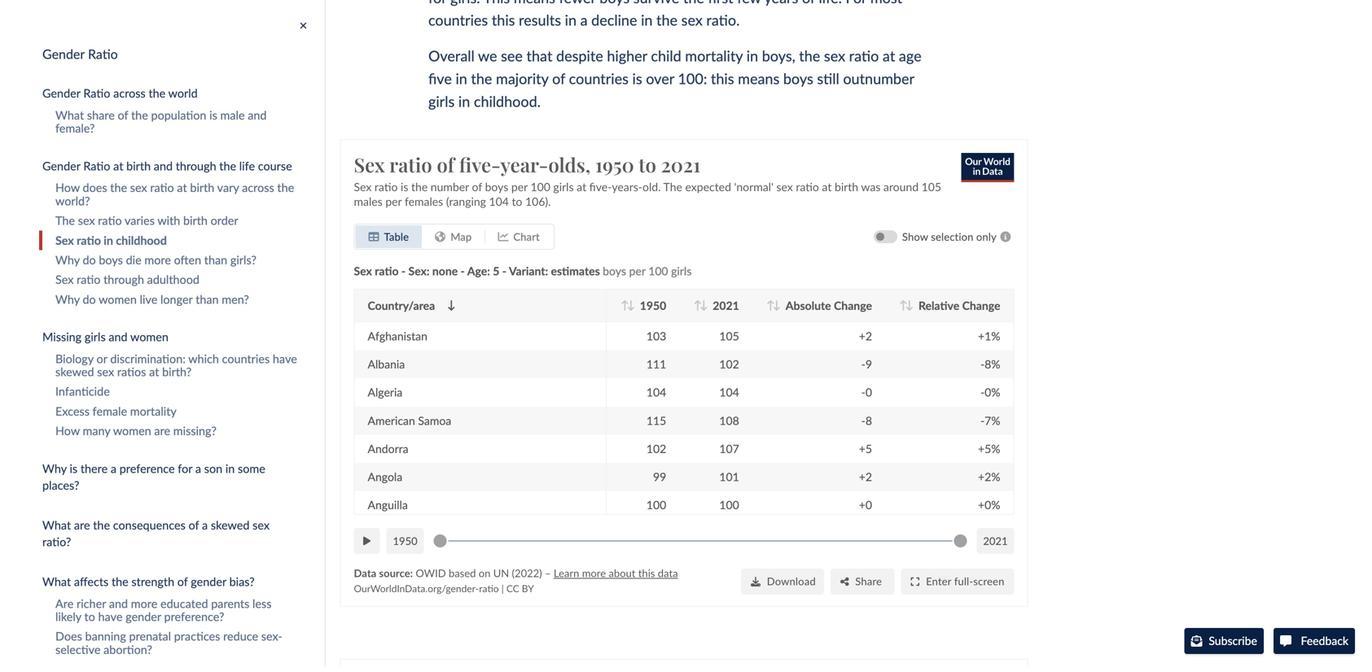 Task type: vqa. For each thing, say whether or not it's contained in the screenshot.
the worldwide.
no



Task type: describe. For each thing, give the bounding box(es) containing it.
countries inside overall we see that despite higher child mortality in boys, the sex ratio at age five in the majority of countries is over 100: this means boys still outnumber girls in childhood.
[[569, 70, 629, 88]]

- for -9
[[861, 357, 866, 371]]

107
[[719, 442, 739, 456]]

99
[[653, 470, 666, 484]]

gender for gender ratio
[[42, 46, 85, 62]]

at down gender ratio at birth and through the life course link
[[177, 181, 187, 195]]

data
[[354, 567, 376, 580]]

the left world in the left of the page
[[149, 87, 166, 100]]

ratio left sex:
[[375, 264, 399, 278]]

with
[[157, 214, 180, 228]]

at down olds,
[[577, 180, 586, 193]]

birth up how does the sex ratio at birth vary across the world? link
[[126, 159, 151, 173]]

0 horizontal spatial through
[[104, 273, 144, 287]]

the inside what are the consequences of a skewed sex ratio?
[[93, 519, 110, 533]]

ratio down gender ratio at birth and through the life course link
[[150, 181, 174, 195]]

life
[[239, 159, 255, 173]]

- for -0
[[861, 386, 866, 399]]

close table of contents image
[[300, 21, 307, 31]]

- for -8%
[[981, 357, 985, 371]]

-0%
[[981, 386, 1001, 399]]

is inside overall we see that despite higher child mortality in boys, the sex ratio at age five in the majority of countries is over 100: this means boys still outnumber girls in childhood.
[[632, 70, 642, 88]]

subscribe
[[1209, 635, 1257, 648]]

100 inside the sex ratio of five-year-olds, 1950 to 2021 sex ratio is the number of boys per 100 girls at five-years-old. the expected 'normal' sex ratio at birth was around 105 males per females (ranging 104 to 106).
[[531, 180, 550, 193]]

1 vertical spatial why
[[55, 293, 80, 307]]

more inside gender ratio at birth and through the life course how does the sex ratio at birth vary across the world? the sex ratio varies with birth order sex ratio in childhood why do boys die more often than girls? sex ratio through adulthood why do women live longer than men?
[[144, 253, 171, 267]]

practices
[[174, 630, 220, 644]]

female?
[[55, 122, 95, 135]]

ratio inside data source: owid based on un (2022) – learn more about this data ourworldindata.org/gender-ratio | cc by
[[479, 583, 499, 595]]

chart line image
[[498, 231, 508, 242]]

data
[[658, 567, 678, 580]]

outnumber
[[843, 70, 914, 88]]

2 horizontal spatial 104
[[719, 386, 739, 399]]

are
[[55, 597, 74, 611]]

why do boys die more often than girls? link
[[39, 250, 325, 270]]

of inside what are the consequences of a skewed sex ratio?
[[189, 519, 199, 533]]

girls inside the sex ratio of five-year-olds, 1950 to 2021 sex ratio is the number of boys per 100 girls at five-years-old. the expected 'normal' sex ratio at birth was around 105 males per females (ranging 104 to 106).
[[553, 180, 574, 193]]

educated
[[160, 597, 208, 611]]

at inside overall we see that despite higher child mortality in boys, the sex ratio at age five in the majority of countries is over 100: this means boys still outnumber girls in childhood.
[[883, 47, 895, 65]]

childhood.
[[474, 92, 541, 110]]

the up 'still'
[[799, 47, 820, 65]]

prenatal
[[129, 630, 171, 644]]

birth inside the sex ratio of five-year-olds, 1950 to 2021 sex ratio is the number of boys per 100 girls at five-years-old. the expected 'normal' sex ratio at birth was around 105 males per females (ranging 104 to 106).
[[835, 180, 858, 193]]

strength
[[131, 575, 174, 589]]

1 horizontal spatial five-
[[589, 180, 612, 193]]

2 vertical spatial per
[[629, 264, 646, 278]]

of up (ranging
[[472, 180, 482, 193]]

0 vertical spatial why
[[55, 253, 80, 267]]

are richer and more educated parents less likely to have gender preference? link
[[39, 594, 325, 627]]

0 vertical spatial to
[[639, 151, 656, 177]]

message image
[[1280, 636, 1292, 647]]

was
[[861, 180, 881, 193]]

what for are
[[42, 519, 71, 533]]

115
[[647, 414, 666, 428]]

arrow up long image for 2021
[[694, 300, 702, 311]]

is inside the sex ratio of five-year-olds, 1950 to 2021 sex ratio is the number of boys per 100 girls at five-years-old. the expected 'normal' sex ratio at birth was around 105 males per females (ranging 104 to 106).
[[401, 180, 408, 193]]

gender for gender ratio at birth and through the life course how does the sex ratio at birth vary across the world? the sex ratio varies with birth order sex ratio in childhood why do boys die more often than girls? sex ratio through adulthood why do women live longer than men?
[[42, 159, 80, 173]]

females
[[405, 194, 443, 208]]

higher
[[607, 47, 647, 65]]

- for -8
[[861, 414, 866, 428]]

and inside gender ratio across the world what share of the population is male and female?
[[248, 108, 267, 122]]

and inside what affects the strength of gender bias? are richer and more educated parents less likely to have gender preference? does banning prenatal practices reduce sex- selective abortion?
[[109, 597, 128, 611]]

does
[[55, 630, 82, 644]]

overall
[[428, 47, 475, 65]]

share
[[87, 108, 115, 122]]

this inside overall we see that despite higher child mortality in boys, the sex ratio at age five in the majority of countries is over 100: this means boys still outnumber girls in childhood.
[[711, 70, 734, 88]]

-8
[[861, 414, 872, 428]]

cc
[[506, 583, 519, 595]]

skewed inside what are the consequences of a skewed sex ratio?
[[211, 519, 250, 533]]

arrow down long image for 1950
[[627, 300, 635, 311]]

arrow down long image
[[906, 300, 914, 311]]

richer
[[77, 597, 106, 611]]

- right 5 on the left top of the page
[[502, 264, 507, 278]]

banning
[[85, 630, 126, 644]]

change for absolute change
[[834, 299, 872, 312]]

excess
[[55, 405, 90, 419]]

sex-
[[261, 630, 282, 644]]

american
[[368, 414, 415, 428]]

1 vertical spatial women
[[130, 330, 168, 344]]

none
[[432, 264, 458, 278]]

table link
[[355, 225, 422, 248]]

variant:
[[509, 264, 548, 278]]

around
[[884, 180, 919, 193]]

why is there a preference for a son in some places? link
[[26, 458, 325, 498]]

download
[[767, 575, 816, 588]]

'normal'
[[734, 180, 774, 193]]

and inside gender ratio at birth and through the life course how does the sex ratio at birth vary across the world? the sex ratio varies with birth order sex ratio in childhood why do boys die more often than girls? sex ratio through adulthood why do women live longer than men?
[[154, 159, 173, 173]]

of inside overall we see that despite higher child mortality in boys, the sex ratio at age five in the majority of countries is over 100: this means boys still outnumber girls in childhood.
[[552, 70, 565, 88]]

estimates
[[551, 264, 600, 278]]

screen
[[973, 575, 1005, 588]]

country/area
[[368, 299, 435, 312]]

missing girls and women biology or discrimination: which countries have skewed sex ratios at birth? infanticide excess female mortality how many women are missing?
[[42, 330, 297, 438]]

live
[[140, 293, 157, 307]]

boys inside overall we see that despite higher child mortality in boys, the sex ratio at age five in the majority of countries is over 100: this means boys still outnumber girls in childhood.
[[783, 70, 813, 88]]

arrow down long image for 2021
[[700, 300, 708, 311]]

share nodes image
[[840, 577, 849, 587]]

relative change
[[919, 299, 1001, 312]]

how does the sex ratio at birth vary across the world? link
[[39, 178, 325, 211]]

table image
[[369, 231, 379, 242]]

at left was
[[822, 180, 832, 193]]

1 horizontal spatial 104
[[647, 386, 666, 399]]

ratio for gender ratio
[[88, 46, 118, 62]]

are inside what are the consequences of a skewed sex ratio?
[[74, 519, 90, 533]]

show
[[902, 230, 928, 243]]

sex inside overall we see that despite higher child mortality in boys, the sex ratio at age five in the majority of countries is over 100: this means boys still outnumber girls in childhood.
[[824, 47, 845, 65]]

less
[[252, 597, 272, 611]]

why inside why is there a preference for a son in some places?
[[42, 462, 67, 476]]

countries inside missing girls and women biology or discrimination: which countries have skewed sex ratios at birth? infanticide excess female mortality how many women are missing?
[[222, 352, 270, 366]]

learn
[[554, 567, 579, 580]]

sex up varies
[[130, 181, 147, 195]]

share
[[855, 575, 882, 588]]

105 inside the sex ratio of five-year-olds, 1950 to 2021 sex ratio is the number of boys per 100 girls at five-years-old. the expected 'normal' sex ratio at birth was around 105 males per females (ranging 104 to 106).
[[922, 180, 942, 193]]

is inside why is there a preference for a son in some places?
[[70, 462, 77, 476]]

of inside what affects the strength of gender bias? are richer and more educated parents less likely to have gender preference? does banning prenatal practices reduce sex- selective abortion?
[[177, 575, 188, 589]]

0 horizontal spatial 105
[[719, 329, 739, 343]]

infanticide link
[[39, 382, 325, 402]]

missing
[[42, 330, 82, 344]]

map
[[451, 230, 472, 243]]

ratio up "missing"
[[77, 273, 101, 287]]

0 vertical spatial per
[[511, 180, 528, 193]]

enter
[[926, 575, 951, 588]]

girls?
[[230, 253, 257, 267]]

arrow up long image
[[899, 300, 907, 311]]

1 horizontal spatial a
[[195, 462, 201, 476]]

years-
[[612, 180, 643, 193]]

108
[[719, 414, 739, 428]]

ratio down world?
[[77, 234, 101, 247]]

gender ratio across the world what share of the population is male and female?
[[42, 87, 267, 135]]

how inside missing girls and women biology or discrimination: which countries have skewed sex ratios at birth? infanticide excess female mortality how many women are missing?
[[55, 425, 80, 438]]

at inside missing girls and women biology or discrimination: which countries have skewed sex ratios at birth? infanticide excess female mortality how many women are missing?
[[149, 365, 159, 379]]

over
[[646, 70, 674, 88]]

bias?
[[229, 575, 255, 589]]

the left life
[[219, 159, 236, 173]]

at down share
[[113, 159, 123, 173]]

the right share
[[131, 108, 148, 122]]

sex inside missing girls and women biology or discrimination: which countries have skewed sex ratios at birth? infanticide excess female mortality how many women are missing?
[[97, 365, 114, 379]]

0 horizontal spatial 102
[[647, 442, 666, 456]]

is inside gender ratio across the world what share of the population is male and female?
[[209, 108, 217, 122]]

100 up 103 in the left of the page
[[648, 264, 668, 278]]

-8%
[[981, 357, 1001, 371]]

1 do from the top
[[83, 253, 96, 267]]

order
[[211, 214, 238, 228]]

across inside gender ratio across the world what share of the population is male and female?
[[113, 87, 146, 100]]

what are the consequences of a skewed sex ratio?
[[42, 519, 270, 550]]

0 vertical spatial through
[[176, 159, 216, 173]]

+2 for +1%
[[859, 329, 872, 343]]

anguilla
[[368, 498, 408, 512]]

1 arrow down long image from the left
[[448, 300, 455, 311]]

more inside data source: owid based on un (2022) – learn more about this data ourworldindata.org/gender-ratio | cc by
[[582, 567, 606, 580]]

longer
[[160, 293, 193, 307]]

arrow down long image for absolute change
[[773, 300, 781, 311]]

- left sex:
[[401, 264, 406, 278]]

gender ratio
[[42, 46, 118, 62]]

does banning prenatal practices reduce sex- selective abortion? link
[[39, 627, 325, 660]]

1 vertical spatial than
[[196, 293, 219, 307]]

envelope open text image
[[1191, 636, 1202, 647]]

boys,
[[762, 47, 795, 65]]

skewed inside missing girls and women biology or discrimination: which countries have skewed sex ratios at birth? infanticide excess female mortality how many women are missing?
[[55, 365, 94, 379]]

table
[[384, 230, 409, 243]]

earth americas image
[[435, 231, 446, 242]]

some
[[238, 462, 265, 476]]

1 vertical spatial gender
[[126, 611, 161, 624]]

103
[[647, 329, 666, 343]]

0 horizontal spatial a
[[111, 462, 116, 476]]

+5%
[[978, 442, 1001, 456]]

we
[[478, 47, 497, 65]]

- for -7%
[[981, 414, 985, 428]]

2 do from the top
[[83, 293, 96, 307]]

girls inside overall we see that despite higher child mortality in boys, the sex ratio at age five in the majority of countries is over 100: this means boys still outnumber girls in childhood.
[[428, 92, 455, 110]]

boys right estimates
[[603, 264, 626, 278]]

sex ratio through adulthood link
[[39, 270, 325, 290]]

birth up 'sex ratio in childhood' link
[[183, 214, 208, 228]]

the inside the sex ratio of five-year-olds, 1950 to 2021 sex ratio is the number of boys per 100 girls at five-years-old. the expected 'normal' sex ratio at birth was around 105 males per females (ranging 104 to 106).
[[411, 180, 428, 193]]



Task type: locate. For each thing, give the bounding box(es) containing it.
0 vertical spatial gender
[[191, 575, 226, 589]]

0 horizontal spatial gender
[[126, 611, 161, 624]]

of right consequences
[[189, 519, 199, 533]]

2 change from the left
[[962, 299, 1001, 312]]

relative
[[919, 299, 960, 312]]

1 change from the left
[[834, 299, 872, 312]]

why up the places?
[[42, 462, 67, 476]]

map link
[[422, 225, 485, 248]]

0 vertical spatial mortality
[[685, 47, 743, 65]]

0 vertical spatial the
[[663, 180, 682, 193]]

100 down 101
[[719, 498, 739, 512]]

what are the consequences of a skewed sex ratio? link
[[26, 514, 325, 555]]

1 vertical spatial how
[[55, 425, 80, 438]]

1 vertical spatial across
[[242, 181, 274, 195]]

1 vertical spatial mortality
[[130, 405, 177, 419]]

2 vertical spatial 1950
[[393, 535, 418, 548]]

0 vertical spatial have
[[273, 352, 297, 366]]

ourworldindata.org/gender-ratio link
[[354, 583, 499, 595]]

in
[[747, 47, 758, 65], [456, 70, 467, 88], [458, 92, 470, 110], [104, 234, 113, 247], [225, 462, 235, 476]]

boys left 'still'
[[783, 70, 813, 88]]

boys up (ranging
[[485, 180, 508, 193]]

arrow down long image
[[448, 300, 455, 311], [627, 300, 635, 311], [700, 300, 708, 311], [773, 300, 781, 311]]

absolute change
[[786, 299, 872, 312]]

102 up the "108"
[[719, 357, 739, 371]]

five- down olds,
[[589, 180, 612, 193]]

0 horizontal spatial skewed
[[55, 365, 94, 379]]

how down excess
[[55, 425, 80, 438]]

more right the learn
[[582, 567, 606, 580]]

1950
[[595, 151, 634, 177], [640, 299, 666, 312], [393, 535, 418, 548]]

in inside why is there a preference for a son in some places?
[[225, 462, 235, 476]]

based
[[449, 567, 476, 580]]

+2 up -9
[[859, 329, 872, 343]]

ratio inside gender ratio across the world what share of the population is male and female?
[[83, 87, 110, 100]]

1950 up 103 in the left of the page
[[640, 299, 666, 312]]

male
[[220, 108, 245, 122]]

the sex ratio varies with birth order link
[[39, 211, 325, 231]]

- up -7%
[[981, 386, 985, 399]]

0 vertical spatial across
[[113, 87, 146, 100]]

ratio up females
[[389, 151, 432, 177]]

are inside missing girls and women biology or discrimination: which countries have skewed sex ratios at birth? infanticide excess female mortality how many women are missing?
[[154, 425, 170, 438]]

- up the -0
[[861, 357, 866, 371]]

1 vertical spatial to
[[512, 194, 522, 208]]

104 right (ranging
[[489, 194, 509, 208]]

0 horizontal spatial the
[[55, 214, 75, 228]]

1 vertical spatial through
[[104, 273, 144, 287]]

0 horizontal spatial change
[[834, 299, 872, 312]]

2 horizontal spatial arrow up long image
[[767, 300, 775, 311]]

what up ratio? on the left
[[42, 519, 71, 533]]

or
[[97, 352, 107, 366]]

gender for gender ratio across the world what share of the population is male and female?
[[42, 87, 80, 100]]

is
[[632, 70, 642, 88], [209, 108, 217, 122], [401, 180, 408, 193], [70, 462, 77, 476]]

1 vertical spatial what
[[42, 519, 71, 533]]

-7%
[[981, 414, 1001, 428]]

arrow up long image for 1950
[[621, 300, 629, 311]]

more inside what affects the strength of gender bias? are richer and more educated parents less likely to have gender preference? does banning prenatal practices reduce sex- selective abortion?
[[131, 597, 157, 611]]

boys inside the sex ratio of five-year-olds, 1950 to 2021 sex ratio is the number of boys per 100 girls at five-years-old. the expected 'normal' sex ratio at birth was around 105 males per females (ranging 104 to 106).
[[485, 180, 508, 193]]

0 horizontal spatial per
[[385, 194, 402, 208]]

five- up number
[[459, 151, 501, 177]]

0 horizontal spatial five-
[[459, 151, 501, 177]]

there
[[80, 462, 108, 476]]

affects
[[74, 575, 109, 589]]

gender up the parents
[[191, 575, 226, 589]]

1 vertical spatial 102
[[647, 442, 666, 456]]

abortion?
[[104, 643, 152, 657]]

2 horizontal spatial per
[[629, 264, 646, 278]]

1 horizontal spatial to
[[512, 194, 522, 208]]

change right "absolute"
[[834, 299, 872, 312]]

likely
[[55, 611, 81, 624]]

subscribe button
[[1184, 629, 1264, 655]]

1 horizontal spatial skewed
[[211, 519, 250, 533]]

the inside what affects the strength of gender bias? are richer and more educated parents less likely to have gender preference? does banning prenatal practices reduce sex- selective abortion?
[[112, 575, 128, 589]]

download image
[[751, 577, 760, 587]]

ratio up the outnumber
[[849, 47, 879, 65]]

1 horizontal spatial 102
[[719, 357, 739, 371]]

mortality inside overall we see that despite higher child mortality in boys, the sex ratio at age five in the majority of countries is over 100: this means boys still outnumber girls in childhood.
[[685, 47, 743, 65]]

1 vertical spatial per
[[385, 194, 402, 208]]

the right the does
[[110, 181, 127, 195]]

1 vertical spatial gender
[[42, 87, 80, 100]]

ratio right ''normal''
[[796, 180, 819, 193]]

chart
[[513, 230, 540, 243]]

1 vertical spatial are
[[74, 519, 90, 533]]

owid
[[416, 567, 446, 580]]

1 horizontal spatial mortality
[[685, 47, 743, 65]]

the down world?
[[55, 214, 75, 228]]

five
[[428, 70, 452, 88]]

data source: owid based on un (2022) – learn more about this data ourworldindata.org/gender-ratio | cc by
[[354, 567, 678, 595]]

1 horizontal spatial 1950
[[595, 151, 634, 177]]

2 arrow up long image from the left
[[694, 300, 702, 311]]

2 gender from the top
[[42, 87, 80, 100]]

2 how from the top
[[55, 425, 80, 438]]

0 horizontal spatial mortality
[[130, 405, 177, 419]]

per right estimates
[[629, 264, 646, 278]]

1 vertical spatial 1950
[[640, 299, 666, 312]]

afghanistan
[[368, 329, 427, 343]]

2 horizontal spatial a
[[202, 519, 208, 533]]

discrimination:
[[110, 352, 186, 366]]

0 vertical spatial skewed
[[55, 365, 94, 379]]

in inside gender ratio at birth and through the life course how does the sex ratio at birth vary across the world? the sex ratio varies with birth order sex ratio in childhood why do boys die more often than girls? sex ratio through adulthood why do women live longer than men?
[[104, 234, 113, 247]]

girls inside missing girls and women biology or discrimination: which countries have skewed sex ratios at birth? infanticide excess female mortality how many women are missing?
[[85, 330, 106, 344]]

0 horizontal spatial to
[[84, 611, 95, 624]]

0 horizontal spatial 2021
[[661, 151, 701, 177]]

a right the for on the left of the page
[[195, 462, 201, 476]]

0 vertical spatial five-
[[459, 151, 501, 177]]

0 horizontal spatial this
[[638, 567, 655, 580]]

men?
[[222, 293, 249, 307]]

per down year-
[[511, 180, 528, 193]]

2 vertical spatial 2021
[[983, 535, 1008, 548]]

- left age:
[[461, 264, 465, 278]]

a inside what are the consequences of a skewed sex ratio?
[[202, 519, 208, 533]]

why
[[55, 253, 80, 267], [55, 293, 80, 307], [42, 462, 67, 476]]

0 horizontal spatial countries
[[222, 352, 270, 366]]

105 right the "around"
[[922, 180, 942, 193]]

0 horizontal spatial have
[[98, 611, 123, 624]]

and up how does the sex ratio at birth vary across the world? link
[[154, 159, 173, 173]]

population
[[151, 108, 206, 122]]

0 vertical spatial gender
[[42, 46, 85, 62]]

and inside missing girls and women biology or discrimination: which countries have skewed sex ratios at birth? infanticide excess female mortality how many women are missing?
[[109, 330, 128, 344]]

0 vertical spatial women
[[99, 293, 137, 307]]

arrow up long image for absolute change
[[767, 300, 775, 311]]

ratio inside overall we see that despite higher child mortality in boys, the sex ratio at age five in the majority of countries is over 100: this means boys still outnumber girls in childhood.
[[849, 47, 879, 65]]

2 vertical spatial what
[[42, 575, 71, 589]]

of
[[552, 70, 565, 88], [118, 108, 128, 122], [437, 151, 455, 177], [472, 180, 482, 193], [189, 519, 199, 533], [177, 575, 188, 589]]

+2 up +0
[[859, 470, 872, 484]]

ratio for gender ratio across the world what share of the population is male and female?
[[83, 87, 110, 100]]

to inside what affects the strength of gender bias? are richer and more educated parents less likely to have gender preference? does banning prenatal practices reduce sex- selective abortion?
[[84, 611, 95, 624]]

1 vertical spatial skewed
[[211, 519, 250, 533]]

2 arrow down long image from the left
[[627, 300, 635, 311]]

- up +5
[[861, 414, 866, 428]]

ratio up males
[[375, 180, 398, 193]]

104 up 115
[[647, 386, 666, 399]]

to right likely
[[84, 611, 95, 624]]

of right share
[[118, 108, 128, 122]]

vary
[[217, 181, 239, 195]]

at left age
[[883, 47, 895, 65]]

enter full-screen
[[926, 575, 1005, 588]]

what
[[55, 108, 84, 122], [42, 519, 71, 533], [42, 575, 71, 589]]

1 horizontal spatial 2021
[[713, 299, 739, 312]]

sex down world?
[[78, 214, 95, 228]]

per right males
[[385, 194, 402, 208]]

missing?
[[173, 425, 217, 438]]

1 +2 from the top
[[859, 329, 872, 343]]

download button
[[741, 569, 824, 595]]

the right affects
[[112, 575, 128, 589]]

1 gender from the top
[[42, 46, 85, 62]]

parents
[[211, 597, 249, 611]]

than left men?
[[196, 293, 219, 307]]

1 vertical spatial countries
[[222, 352, 270, 366]]

boys
[[783, 70, 813, 88], [485, 180, 508, 193], [99, 253, 123, 267], [603, 264, 626, 278]]

reduce
[[223, 630, 258, 644]]

gender up prenatal
[[126, 611, 161, 624]]

sex
[[824, 47, 845, 65], [776, 180, 793, 193], [130, 181, 147, 195], [78, 214, 95, 228], [97, 365, 114, 379], [253, 519, 270, 533]]

- up +5% at the right of the page
[[981, 414, 985, 428]]

sex inside the sex ratio of five-year-olds, 1950 to 2021 sex ratio is the number of boys per 100 girls at five-years-old. the expected 'normal' sex ratio at birth was around 105 males per females (ranging 104 to 106).
[[776, 180, 793, 193]]

albania
[[368, 357, 405, 371]]

1 arrow up long image from the left
[[621, 300, 629, 311]]

angola
[[368, 470, 402, 484]]

2 vertical spatial women
[[113, 425, 151, 438]]

circle info image
[[997, 231, 1014, 242]]

100:
[[678, 70, 707, 88]]

how
[[55, 181, 80, 195], [55, 425, 80, 438]]

0 horizontal spatial across
[[113, 87, 146, 100]]

0 vertical spatial than
[[204, 253, 227, 267]]

+5
[[859, 442, 872, 456]]

1 horizontal spatial the
[[663, 180, 682, 193]]

women up discrimination:
[[130, 330, 168, 344]]

2 vertical spatial ratio
[[83, 159, 110, 173]]

in up means
[[747, 47, 758, 65]]

what inside what affects the strength of gender bias? are richer and more educated parents less likely to have gender preference? does banning prenatal practices reduce sex- selective abortion?
[[42, 575, 71, 589]]

birth left was
[[835, 180, 858, 193]]

1 vertical spatial +2
[[859, 470, 872, 484]]

to
[[639, 151, 656, 177], [512, 194, 522, 208], [84, 611, 95, 624]]

ratio inside gender ratio at birth and through the life course how does the sex ratio at birth vary across the world? the sex ratio varies with birth order sex ratio in childhood why do boys die more often than girls? sex ratio through adulthood why do women live longer than men?
[[83, 159, 110, 173]]

1950 up years- at the top of the page
[[595, 151, 634, 177]]

the inside the sex ratio of five-year-olds, 1950 to 2021 sex ratio is the number of boys per 100 girls at five-years-old. the expected 'normal' sex ratio at birth was around 105 males per females (ranging 104 to 106).
[[663, 180, 682, 193]]

1 horizontal spatial 105
[[922, 180, 942, 193]]

1 vertical spatial 2021
[[713, 299, 739, 312]]

preference
[[119, 462, 175, 476]]

- down +1%
[[981, 357, 985, 371]]

2021 inside the sex ratio of five-year-olds, 1950 to 2021 sex ratio is the number of boys per 100 girls at five-years-old. the expected 'normal' sex ratio at birth was around 105 males per females (ranging 104 to 106).
[[661, 151, 701, 177]]

1 vertical spatial do
[[83, 293, 96, 307]]

2 vertical spatial gender
[[42, 159, 80, 173]]

gender ratio link
[[26, 42, 325, 66]]

the inside gender ratio at birth and through the life course how does the sex ratio at birth vary across the world? the sex ratio varies with birth order sex ratio in childhood why do boys die more often than girls? sex ratio through adulthood why do women live longer than men?
[[55, 214, 75, 228]]

0 vertical spatial what
[[55, 108, 84, 122]]

this right 100:
[[711, 70, 734, 88]]

varies
[[125, 214, 155, 228]]

100 up 106).
[[531, 180, 550, 193]]

0 vertical spatial this
[[711, 70, 734, 88]]

gender
[[42, 46, 85, 62], [42, 87, 80, 100], [42, 159, 80, 173]]

feedback
[[1298, 635, 1349, 648]]

mortality inside missing girls and women biology or discrimination: which countries have skewed sex ratios at birth? infanticide excess female mortality how many women are missing?
[[130, 405, 177, 419]]

0
[[866, 386, 872, 399]]

4 arrow down long image from the left
[[773, 300, 781, 311]]

see
[[501, 47, 523, 65]]

0 horizontal spatial arrow up long image
[[621, 300, 629, 311]]

0 vertical spatial are
[[154, 425, 170, 438]]

of inside gender ratio across the world what share of the population is male and female?
[[118, 108, 128, 122]]

0 vertical spatial how
[[55, 181, 80, 195]]

in left childhood
[[104, 234, 113, 247]]

the down course
[[277, 181, 294, 195]]

|
[[501, 583, 504, 595]]

1 vertical spatial this
[[638, 567, 655, 580]]

gender inside gender ratio at birth and through the life course how does the sex ratio at birth vary across the world? the sex ratio varies with birth order sex ratio in childhood why do boys die more often than girls? sex ratio through adulthood why do women live longer than men?
[[42, 159, 80, 173]]

1 horizontal spatial countries
[[569, 70, 629, 88]]

1 horizontal spatial gender
[[191, 575, 226, 589]]

2 vertical spatial why
[[42, 462, 67, 476]]

which
[[188, 352, 219, 366]]

die
[[126, 253, 141, 267]]

play image
[[363, 536, 371, 546]]

2 +2 from the top
[[859, 470, 872, 484]]

how inside gender ratio at birth and through the life course how does the sex ratio at birth vary across the world? the sex ratio varies with birth order sex ratio in childhood why do boys die more often than girls? sex ratio through adulthood why do women live longer than men?
[[55, 181, 80, 195]]

what up are
[[42, 575, 71, 589]]

across down life
[[242, 181, 274, 195]]

2 horizontal spatial to
[[639, 151, 656, 177]]

why up "missing"
[[55, 293, 80, 307]]

1 vertical spatial ratio
[[83, 87, 110, 100]]

and right male on the left
[[248, 108, 267, 122]]

what for affects
[[42, 575, 71, 589]]

skewed up infanticide
[[55, 365, 94, 379]]

0 vertical spatial ratio
[[88, 46, 118, 62]]

in right son
[[225, 462, 235, 476]]

mortality down infanticide link
[[130, 405, 177, 419]]

0 vertical spatial more
[[144, 253, 171, 267]]

1 horizontal spatial have
[[273, 352, 297, 366]]

in left childhood.
[[458, 92, 470, 110]]

1 vertical spatial 105
[[719, 329, 739, 343]]

how many women are missing? link
[[39, 422, 325, 441]]

selection
[[931, 230, 974, 243]]

2 vertical spatial to
[[84, 611, 95, 624]]

women inside gender ratio at birth and through the life course how does the sex ratio at birth vary across the world? the sex ratio varies with birth order sex ratio in childhood why do boys die more often than girls? sex ratio through adulthood why do women live longer than men?
[[99, 293, 137, 307]]

1 vertical spatial have
[[98, 611, 123, 624]]

2 horizontal spatial 2021
[[983, 535, 1008, 548]]

childhood
[[116, 234, 167, 247]]

ratio left varies
[[98, 214, 122, 228]]

to up old.
[[639, 151, 656, 177]]

more
[[144, 253, 171, 267], [582, 567, 606, 580], [131, 597, 157, 611]]

what affects the strength of gender bias? are richer and more educated parents less likely to have gender preference? does banning prenatal practices reduce sex- selective abortion?
[[42, 575, 282, 657]]

3 gender from the top
[[42, 159, 80, 173]]

2021
[[661, 151, 701, 177], [713, 299, 739, 312], [983, 535, 1008, 548]]

ratio
[[849, 47, 879, 65], [389, 151, 432, 177], [375, 180, 398, 193], [796, 180, 819, 193], [150, 181, 174, 195], [98, 214, 122, 228], [77, 234, 101, 247], [375, 264, 399, 278], [77, 273, 101, 287], [479, 583, 499, 595]]

how left the does
[[55, 181, 80, 195]]

skewed
[[55, 365, 94, 379], [211, 519, 250, 533]]

and up discrimination:
[[109, 330, 128, 344]]

- down -9
[[861, 386, 866, 399]]

1 how from the top
[[55, 181, 80, 195]]

0 horizontal spatial 104
[[489, 194, 509, 208]]

106).
[[525, 194, 551, 208]]

+1%
[[978, 329, 1001, 343]]

that
[[527, 47, 553, 65]]

at right ratios
[[149, 365, 159, 379]]

of down that
[[552, 70, 565, 88]]

have right which at the left of page
[[273, 352, 297, 366]]

enter full-screen button
[[901, 569, 1014, 595]]

3 arrow down long image from the left
[[700, 300, 708, 311]]

sex inside what are the consequences of a skewed sex ratio?
[[253, 519, 270, 533]]

gender inside gender ratio across the world what share of the population is male and female?
[[42, 87, 80, 100]]

what affects the strength of gender bias? link
[[26, 571, 325, 594]]

3 arrow up long image from the left
[[767, 300, 775, 311]]

100 down '99' on the bottom left of page
[[647, 498, 666, 512]]

have inside what affects the strength of gender bias? are richer and more educated parents less likely to have gender preference? does banning prenatal practices reduce sex- selective abortion?
[[98, 611, 123, 624]]

0 horizontal spatial are
[[74, 519, 90, 533]]

102
[[719, 357, 739, 371], [647, 442, 666, 456]]

0 vertical spatial do
[[83, 253, 96, 267]]

what inside gender ratio across the world what share of the population is male and female?
[[55, 108, 84, 122]]

1 horizontal spatial per
[[511, 180, 528, 193]]

algeria
[[368, 386, 403, 399]]

the left consequences
[[93, 519, 110, 533]]

on
[[479, 567, 491, 580]]

boys left die
[[99, 253, 123, 267]]

still
[[817, 70, 839, 88]]

(ranging
[[446, 194, 486, 208]]

+2
[[859, 329, 872, 343], [859, 470, 872, 484]]

what inside what are the consequences of a skewed sex ratio?
[[42, 519, 71, 533]]

1 horizontal spatial arrow up long image
[[694, 300, 702, 311]]

across inside gender ratio at birth and through the life course how does the sex ratio at birth vary across the world? the sex ratio varies with birth order sex ratio in childhood why do boys die more often than girls? sex ratio through adulthood why do women live longer than men?
[[242, 181, 274, 195]]

0 vertical spatial countries
[[569, 70, 629, 88]]

104 inside the sex ratio of five-year-olds, 1950 to 2021 sex ratio is the number of boys per 100 girls at five-years-old. the expected 'normal' sex ratio at birth was around 105 males per females (ranging 104 to 106).
[[489, 194, 509, 208]]

per
[[511, 180, 528, 193], [385, 194, 402, 208], [629, 264, 646, 278]]

+0
[[859, 498, 872, 512]]

the down we
[[471, 70, 492, 88]]

boys inside gender ratio at birth and through the life course how does the sex ratio at birth vary across the world? the sex ratio varies with birth order sex ratio in childhood why do boys die more often than girls? sex ratio through adulthood why do women live longer than men?
[[99, 253, 123, 267]]

to left 106).
[[512, 194, 522, 208]]

across up share
[[113, 87, 146, 100]]

than left girls?
[[204, 253, 227, 267]]

old.
[[643, 180, 661, 193]]

104
[[489, 194, 509, 208], [647, 386, 666, 399], [719, 386, 739, 399]]

0 vertical spatial +2
[[859, 329, 872, 343]]

1 horizontal spatial this
[[711, 70, 734, 88]]

a right consequences
[[202, 519, 208, 533]]

2 vertical spatial more
[[131, 597, 157, 611]]

skewed up bias?
[[211, 519, 250, 533]]

-
[[401, 264, 406, 278], [461, 264, 465, 278], [502, 264, 507, 278], [861, 357, 866, 371], [981, 357, 985, 371], [861, 386, 866, 399], [981, 386, 985, 399], [861, 414, 866, 428], [981, 414, 985, 428]]

change up +1%
[[962, 299, 1001, 312]]

0 horizontal spatial 1950
[[393, 535, 418, 548]]

are down the places?
[[74, 519, 90, 533]]

birth left vary
[[190, 181, 214, 195]]

- for -0%
[[981, 386, 985, 399]]

cc by link
[[506, 583, 534, 595]]

expand image
[[911, 577, 920, 587]]

1950 inside the sex ratio of five-year-olds, 1950 to 2021 sex ratio is the number of boys per 100 girls at five-years-old. the expected 'normal' sex ratio at birth was around 105 males per females (ranging 104 to 106).
[[595, 151, 634, 177]]

mortality up 100:
[[685, 47, 743, 65]]

arrow up long image
[[621, 300, 629, 311], [694, 300, 702, 311], [767, 300, 775, 311]]

have inside missing girls and women biology or discrimination: which countries have skewed sex ratios at birth? infanticide excess female mortality how many women are missing?
[[273, 352, 297, 366]]

ratio for gender ratio at birth and through the life course how does the sex ratio at birth vary across the world? the sex ratio varies with birth order sex ratio in childhood why do boys die more often than girls? sex ratio through adulthood why do women live longer than men?
[[83, 159, 110, 173]]

the right old.
[[663, 180, 682, 193]]

change
[[834, 299, 872, 312], [962, 299, 1001, 312]]

102 down 115
[[647, 442, 666, 456]]

1 horizontal spatial through
[[176, 159, 216, 173]]

have up the banning
[[98, 611, 123, 624]]

change for relative change
[[962, 299, 1001, 312]]

through up how does the sex ratio at birth vary across the world? link
[[176, 159, 216, 173]]

0 vertical spatial 105
[[922, 180, 942, 193]]

of up number
[[437, 151, 455, 177]]

what left share
[[55, 108, 84, 122]]

gender ratio across the world link
[[26, 82, 325, 106]]

andorra
[[368, 442, 409, 456]]

in right five
[[456, 70, 467, 88]]

+2 for +2%
[[859, 470, 872, 484]]

1 vertical spatial five-
[[589, 180, 612, 193]]

why down world?
[[55, 253, 80, 267]]

1 horizontal spatial change
[[962, 299, 1001, 312]]

chart link
[[485, 225, 553, 248]]

104 up the "108"
[[719, 386, 739, 399]]

this inside data source: owid based on un (2022) – learn more about this data ourworldindata.org/gender-ratio | cc by
[[638, 567, 655, 580]]



